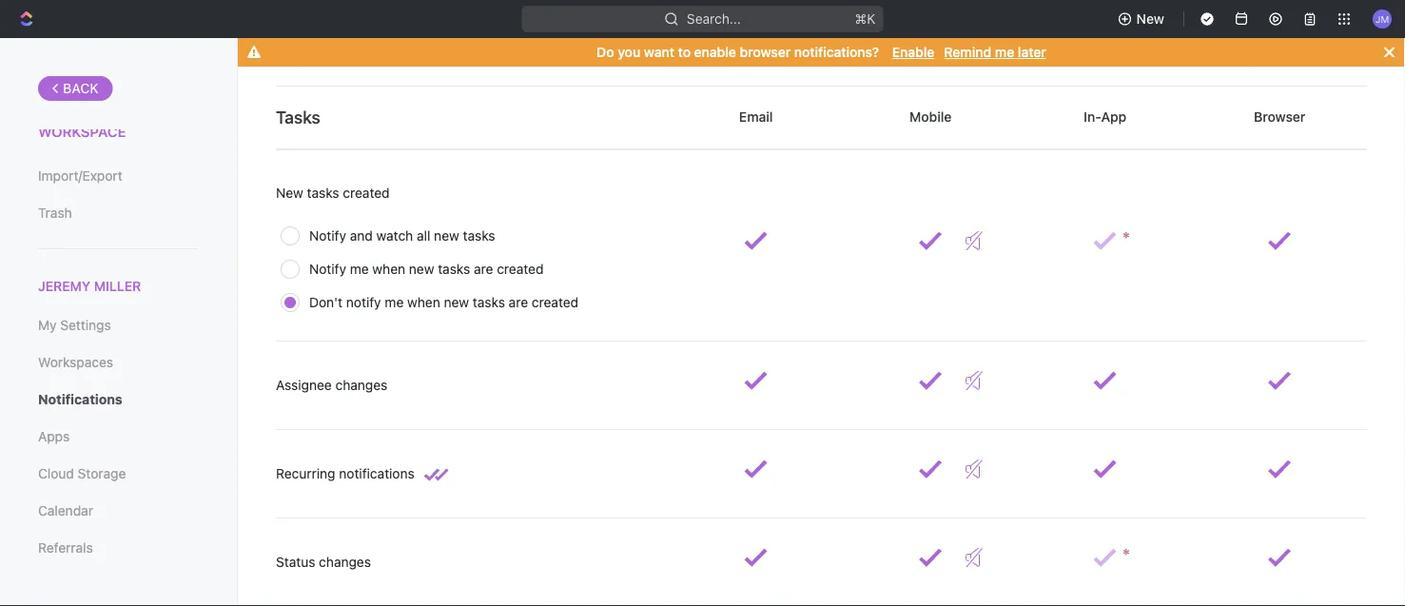 Task type: locate. For each thing, give the bounding box(es) containing it.
0 vertical spatial mobile
[[907, 46, 956, 62]]

don't notify me when new tasks are created
[[309, 295, 579, 310]]

changes right assignee
[[336, 377, 388, 393]]

status changes
[[276, 554, 371, 570]]

notifications link
[[38, 384, 199, 416]]

back
[[63, 80, 99, 96]]

mobile right notifications?
[[907, 46, 956, 62]]

0 vertical spatial off image
[[966, 231, 983, 250]]

referrals
[[38, 540, 93, 556]]

trash
[[38, 205, 72, 221]]

2 vertical spatial created
[[532, 295, 579, 310]]

notify and watch all new tasks
[[309, 228, 495, 244]]

1 off image from the top
[[966, 371, 983, 390]]

0 vertical spatial are
[[474, 261, 493, 277]]

email for comments
[[736, 46, 777, 62]]

⌘k
[[855, 11, 876, 27]]

back link
[[38, 76, 113, 101]]

all
[[417, 228, 431, 244]]

when
[[373, 261, 406, 277], [407, 295, 440, 310]]

apps link
[[38, 421, 199, 453]]

2 email from the top
[[736, 109, 777, 125]]

changes
[[336, 377, 388, 393], [319, 554, 371, 570]]

tasks right all
[[463, 228, 495, 244]]

when down notify me when new tasks are created
[[407, 295, 440, 310]]

notify up don't
[[309, 261, 346, 277]]

0 vertical spatial new
[[434, 228, 459, 244]]

calendar link
[[38, 495, 199, 527]]

changes for assignee changes
[[336, 377, 388, 393]]

off image
[[966, 371, 983, 390], [966, 548, 983, 567]]

changes right status
[[319, 554, 371, 570]]

don't
[[309, 295, 343, 310]]

my settings link
[[38, 310, 199, 342]]

notify
[[309, 228, 346, 244], [309, 261, 346, 277]]

remind
[[945, 44, 992, 60]]

do you want to enable browser notifications? enable remind me later
[[597, 44, 1047, 60]]

2 vertical spatial new
[[444, 295, 469, 310]]

new down all
[[409, 261, 434, 277]]

1 horizontal spatial new
[[1137, 11, 1165, 27]]

are
[[474, 261, 493, 277], [509, 295, 528, 310]]

miller
[[94, 278, 141, 294]]

1 vertical spatial off image
[[966, 548, 983, 567]]

new
[[434, 228, 459, 244], [409, 261, 434, 277], [444, 295, 469, 310]]

workspaces
[[38, 355, 113, 370]]

status
[[276, 554, 315, 570]]

1 horizontal spatial are
[[509, 295, 528, 310]]

jm
[[1376, 13, 1390, 24]]

notify me when new tasks are created
[[309, 261, 544, 277]]

1 mobile from the top
[[907, 46, 956, 62]]

notifications?
[[795, 44, 880, 60]]

1 vertical spatial off image
[[966, 460, 983, 479]]

new
[[1137, 11, 1165, 27], [276, 185, 303, 201]]

mobile for tasks
[[907, 109, 956, 125]]

cloud storage link
[[38, 458, 199, 490]]

jeremy miller
[[38, 278, 141, 294]]

tasks
[[307, 185, 339, 201], [463, 228, 495, 244], [438, 261, 470, 277], [473, 295, 505, 310]]

tara shultz's workspace
[[38, 105, 147, 140]]

1 horizontal spatial me
[[385, 295, 404, 310]]

2 off image from the top
[[966, 548, 983, 567]]

1 vertical spatial notify
[[309, 261, 346, 277]]

tasks
[[276, 107, 321, 128]]

off image
[[966, 231, 983, 250], [966, 460, 983, 479]]

0 horizontal spatial me
[[350, 261, 369, 277]]

2 horizontal spatial me
[[995, 44, 1015, 60]]

0 vertical spatial new
[[1137, 11, 1165, 27]]

recurring
[[276, 466, 336, 482]]

you
[[618, 44, 641, 60]]

when down watch
[[373, 261, 406, 277]]

me right notify
[[385, 295, 404, 310]]

email for tasks
[[736, 109, 777, 125]]

enable
[[694, 44, 737, 60]]

1 vertical spatial new
[[276, 185, 303, 201]]

email down search...
[[736, 46, 777, 62]]

new right all
[[434, 228, 459, 244]]

1 off image from the top
[[966, 231, 983, 250]]

want
[[644, 44, 675, 60]]

1 vertical spatial mobile
[[907, 109, 956, 125]]

mobile
[[907, 46, 956, 62], [907, 109, 956, 125]]

1 vertical spatial email
[[736, 109, 777, 125]]

2 mobile from the top
[[907, 109, 956, 125]]

created
[[343, 185, 390, 201], [497, 261, 544, 277], [532, 295, 579, 310]]

0 vertical spatial off image
[[966, 371, 983, 390]]

1 email from the top
[[736, 46, 777, 62]]

off image for status changes
[[966, 548, 983, 567]]

new inside button
[[1137, 11, 1165, 27]]

0 vertical spatial when
[[373, 261, 406, 277]]

comments
[[276, 44, 362, 65]]

0 vertical spatial changes
[[336, 377, 388, 393]]

email down browser
[[736, 109, 777, 125]]

1 horizontal spatial when
[[407, 295, 440, 310]]

me left later
[[995, 44, 1015, 60]]

0 vertical spatial notify
[[309, 228, 346, 244]]

2 off image from the top
[[966, 460, 983, 479]]

me
[[995, 44, 1015, 60], [350, 261, 369, 277], [385, 295, 404, 310]]

storage
[[78, 466, 126, 482]]

mobile down enable
[[907, 109, 956, 125]]

trash link
[[38, 197, 199, 229]]

email
[[736, 46, 777, 62], [736, 109, 777, 125]]

new down notify me when new tasks are created
[[444, 295, 469, 310]]

0 vertical spatial email
[[736, 46, 777, 62]]

2 notify from the top
[[309, 261, 346, 277]]

1 vertical spatial changes
[[319, 554, 371, 570]]

notify left and
[[309, 228, 346, 244]]

0 horizontal spatial new
[[276, 185, 303, 201]]

1 notify from the top
[[309, 228, 346, 244]]

recurring notifications
[[276, 466, 415, 482]]

in-
[[1084, 109, 1102, 125]]

me down and
[[350, 261, 369, 277]]

referrals link
[[38, 532, 199, 565]]

0 vertical spatial created
[[343, 185, 390, 201]]



Task type: describe. For each thing, give the bounding box(es) containing it.
1 vertical spatial new
[[409, 261, 434, 277]]

my
[[38, 318, 57, 333]]

enable
[[893, 44, 935, 60]]

import/export link
[[38, 160, 199, 192]]

notify
[[346, 295, 381, 310]]

browser
[[1251, 109, 1310, 125]]

my settings
[[38, 318, 111, 333]]

do
[[597, 44, 614, 60]]

1 vertical spatial when
[[407, 295, 440, 310]]

shultz's
[[78, 105, 147, 121]]

1 vertical spatial created
[[497, 261, 544, 277]]

0 vertical spatial me
[[995, 44, 1015, 60]]

later
[[1018, 44, 1047, 60]]

0 horizontal spatial are
[[474, 261, 493, 277]]

workspaces link
[[38, 347, 199, 379]]

cloud
[[38, 466, 74, 482]]

1 vertical spatial me
[[350, 261, 369, 277]]

assignee
[[276, 377, 332, 393]]

assignee changes
[[276, 377, 388, 393]]

off image for assignee changes
[[966, 371, 983, 390]]

tasks down tasks
[[307, 185, 339, 201]]

off image for recurring notifications
[[966, 460, 983, 479]]

tasks up don't notify me when new tasks are created at the left of the page
[[438, 261, 470, 277]]

0 horizontal spatial when
[[373, 261, 406, 277]]

settings
[[60, 318, 111, 333]]

jm button
[[1368, 4, 1398, 34]]

browser
[[740, 44, 791, 60]]

new for new
[[1137, 11, 1165, 27]]

notify for notify me when new tasks are created
[[309, 261, 346, 277]]

notifications
[[339, 466, 415, 482]]

new button
[[1110, 4, 1176, 34]]

apps
[[38, 429, 70, 445]]

new for all
[[434, 228, 459, 244]]

search...
[[687, 11, 741, 27]]

tara
[[38, 105, 75, 121]]

to
[[678, 44, 691, 60]]

workspace
[[38, 123, 126, 140]]

cloud storage
[[38, 466, 126, 482]]

new for new tasks created
[[276, 185, 303, 201]]

notifications
[[38, 392, 122, 408]]

in-app
[[1081, 109, 1131, 125]]

watch
[[377, 228, 413, 244]]

mobile for comments
[[907, 46, 956, 62]]

off image for new tasks created
[[966, 231, 983, 250]]

new for when
[[444, 295, 469, 310]]

app
[[1102, 109, 1127, 125]]

jeremy
[[38, 278, 91, 294]]

2 vertical spatial me
[[385, 295, 404, 310]]

notify for notify and watch all new tasks
[[309, 228, 346, 244]]

changes for status changes
[[319, 554, 371, 570]]

tasks down notify me when new tasks are created
[[473, 295, 505, 310]]

import/export
[[38, 168, 122, 184]]

and
[[350, 228, 373, 244]]

1 vertical spatial are
[[509, 295, 528, 310]]

new tasks created
[[276, 185, 390, 201]]

calendar
[[38, 503, 93, 519]]



Task type: vqa. For each thing, say whether or not it's contained in the screenshot.
notify and watch all new tasks
yes



